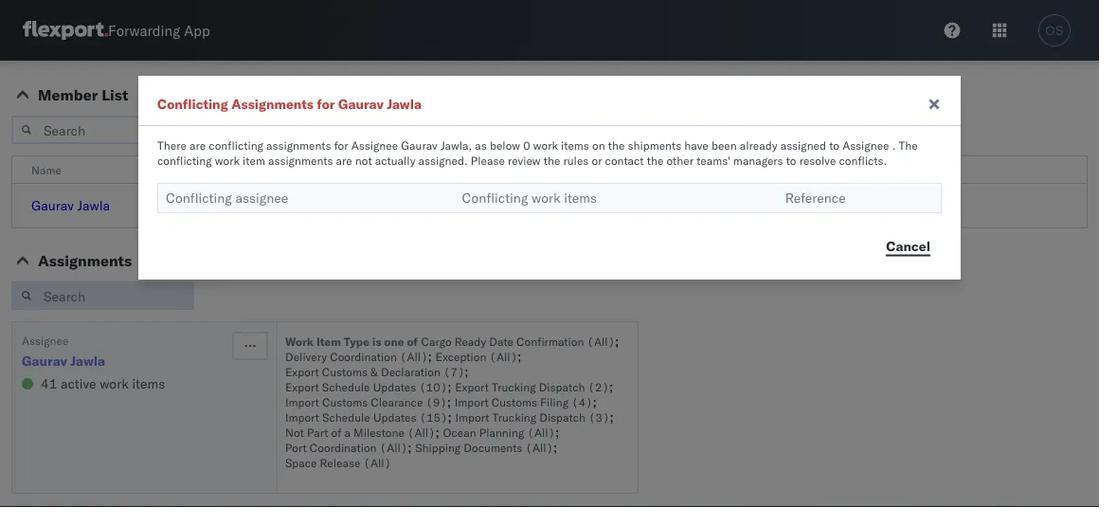 Task type: locate. For each thing, give the bounding box(es) containing it.
cargo
[[422, 334, 452, 348]]

items down rules
[[564, 190, 597, 206]]

customs
[[322, 365, 368, 379], [322, 395, 368, 409], [492, 395, 538, 409]]

1 vertical spatial assignments
[[268, 153, 333, 167]]

0 vertical spatial gaurav jawla link
[[31, 197, 110, 214]]

of
[[407, 334, 418, 348], [331, 425, 342, 439]]

schedule
[[322, 380, 370, 394], [322, 410, 370, 424]]

0 horizontal spatial of
[[331, 425, 342, 439]]

0 horizontal spatial assignee
[[22, 333, 69, 347]]

title
[[268, 163, 291, 177]]

items
[[561, 138, 590, 152], [564, 190, 597, 206], [132, 375, 165, 392]]

to inside . the conflicting work item assignments are not actually assigned. please review the rules or contact the other teams' managers to resolve conflicts.
[[787, 153, 797, 167]]

assigned
[[781, 138, 827, 152]]

member list
[[38, 85, 128, 104]]

customs left "&"
[[322, 365, 368, 379]]

(3)
[[589, 410, 610, 424]]

of right one
[[407, 334, 418, 348]]

assignments up title
[[267, 138, 331, 152]]

dispatch down filing
[[540, 410, 586, 424]]

assignee
[[236, 190, 288, 206]]

work left item
[[215, 153, 240, 167]]

conflicting down office on the top of the page
[[462, 190, 528, 206]]

items right the "active"
[[132, 375, 165, 392]]

2 updates from the top
[[373, 410, 417, 424]]

part
[[307, 425, 328, 439]]

assignee
[[351, 138, 398, 152], [843, 138, 890, 152], [22, 333, 69, 347]]

conflicting down there
[[166, 190, 232, 206]]

os button
[[1033, 9, 1077, 52]]

conflicting down there
[[157, 153, 212, 167]]

office
[[505, 163, 537, 177]]

gaurav
[[338, 96, 384, 112], [401, 138, 438, 152], [31, 197, 74, 214], [22, 353, 67, 369]]

forwarding app link
[[23, 21, 210, 40]]

gaurav jawla
[[31, 197, 110, 214]]

one
[[384, 334, 404, 348]]

to down 'assigned'
[[787, 153, 797, 167]]

resolve
[[800, 153, 837, 167]]

assignments up search text box
[[38, 251, 132, 270]]

confirmation
[[517, 334, 584, 348]]

conflicting up item
[[209, 138, 264, 152]]

conflicting for conflicting assignee
[[166, 190, 232, 206]]

coordination up release
[[310, 440, 377, 455]]

(2)
[[588, 380, 610, 394]]

1 horizontal spatial are
[[336, 153, 352, 167]]

for
[[317, 96, 335, 112], [334, 138, 349, 152]]

gaurav down name
[[31, 197, 74, 214]]

the
[[899, 138, 918, 152]]

conflicting up there
[[157, 96, 228, 112]]

release
[[320, 456, 361, 470]]

conflicting
[[209, 138, 264, 152], [157, 153, 212, 167]]

been
[[712, 138, 737, 152]]

0 vertical spatial of
[[407, 334, 418, 348]]

filing
[[540, 395, 569, 409]]

are right there
[[190, 138, 206, 152]]

assignee up 41
[[22, 333, 69, 347]]

0 vertical spatial to
[[830, 138, 840, 152]]

1 vertical spatial of
[[331, 425, 342, 439]]

1 vertical spatial schedule
[[322, 410, 370, 424]]

1 vertical spatial are
[[336, 153, 352, 167]]

are left the 'not'
[[336, 153, 352, 167]]

shenzhen
[[505, 197, 565, 214]]

is
[[372, 334, 382, 348]]

;
[[615, 332, 619, 349], [428, 347, 432, 364], [518, 347, 522, 364], [465, 363, 469, 379], [448, 378, 452, 394], [610, 378, 614, 394], [447, 393, 451, 410], [593, 393, 597, 410], [448, 408, 452, 425], [610, 408, 614, 425], [436, 423, 440, 440], [556, 423, 560, 440], [408, 438, 412, 455], [554, 438, 558, 455]]

0 vertical spatial trucking
[[492, 380, 536, 394]]

test
[[742, 197, 765, 214]]

1 vertical spatial updates
[[373, 410, 417, 424]]

the left rules
[[544, 153, 561, 167]]

0 vertical spatial updates
[[373, 380, 416, 394]]

coordination
[[330, 349, 397, 364], [310, 440, 377, 455]]

below
[[490, 138, 521, 152]]

dispatch up filing
[[539, 380, 585, 394]]

updates up clearance
[[373, 380, 416, 394]]

jawla up the "active"
[[70, 353, 105, 369]]

0 horizontal spatial to
[[787, 153, 797, 167]]

Search text field
[[11, 282, 194, 310]]

2 vertical spatial items
[[132, 375, 165, 392]]

shipping
[[415, 440, 461, 455]]

conflicting for work
[[157, 153, 212, 167]]

customs up a
[[322, 395, 368, 409]]

assignee up the 'not'
[[351, 138, 398, 152]]

updates down clearance
[[373, 410, 417, 424]]

jawla
[[387, 96, 422, 112], [441, 138, 469, 152], [77, 197, 110, 214], [70, 353, 105, 369]]

0 vertical spatial assignments
[[231, 96, 314, 112]]

1 vertical spatial to
[[787, 153, 797, 167]]

0 horizontal spatial assignments
[[38, 251, 132, 270]]

gaurav jawla link down name
[[31, 197, 110, 214]]

gaurav jawla link up 41
[[22, 352, 105, 371]]

other
[[667, 153, 694, 167]]

cargo ready date confirmation (all) ; delivery coordination (all) ; exception (all) ; export customs & declaration (7) ; export schedule updates (10) ; export trucking dispatch (2) ; import customs clearance (9) ; import customs filing (4) ; import schedule updates (15) ; import trucking dispatch (3) ; not part of a milestone (all) ; ocean planning (all) ; port coordination (all) ; shipping documents (all) ; space release (all)
[[285, 332, 619, 470]]

conflicting
[[157, 96, 228, 112], [166, 190, 232, 206], [462, 190, 528, 206]]

member
[[38, 85, 98, 104]]

have
[[685, 138, 709, 152]]

assignee inside assignee gaurav jawla
[[22, 333, 69, 347]]

trucking
[[492, 380, 536, 394], [493, 410, 537, 424]]

there are conflicting assignments for assignee gaurav jawla , as below 0 work items on the shipments have been already assigned to assignee
[[157, 138, 890, 152]]

assignments right item
[[268, 153, 333, 167]]

the
[[608, 138, 625, 152], [544, 153, 561, 167], [647, 153, 664, 167]]

1 vertical spatial items
[[564, 190, 597, 206]]

to up "resolve"
[[830, 138, 840, 152]]

conflicting assignee
[[166, 190, 288, 206]]

0 vertical spatial are
[[190, 138, 206, 152]]

on
[[593, 138, 605, 152]]

clearance
[[371, 395, 423, 409]]

assignee up 'conflicts.'
[[843, 138, 890, 152]]

work
[[534, 138, 558, 152], [215, 153, 240, 167], [532, 190, 561, 206], [100, 375, 129, 392]]

(15)
[[420, 410, 448, 424]]

assigned.
[[419, 153, 468, 167]]

conflicting inside . the conflicting work item assignments are not actually assigned. please review the rules or contact the other teams' managers to resolve conflicts.
[[157, 153, 212, 167]]

items up rules
[[561, 138, 590, 152]]

1 horizontal spatial assignments
[[231, 96, 314, 112]]

gaurav up 41
[[22, 353, 67, 369]]

assignments
[[231, 96, 314, 112], [38, 251, 132, 270]]

assignee gaurav jawla
[[22, 333, 105, 369]]

gaurav jawla link
[[31, 197, 110, 214], [22, 352, 105, 371]]

are
[[190, 138, 206, 152], [336, 153, 352, 167]]

declaration
[[381, 365, 441, 379]]

delivery
[[285, 349, 327, 364]]

jawla inside assignee gaurav jawla
[[70, 353, 105, 369]]

coordination down type on the bottom of page
[[330, 349, 397, 364]]

already
[[740, 138, 778, 152]]

(4)
[[572, 395, 593, 409]]

the up "contact"
[[608, 138, 625, 152]]

1 horizontal spatial the
[[608, 138, 625, 152]]

gaurav inside assignee gaurav jawla
[[22, 353, 67, 369]]

1 vertical spatial dispatch
[[540, 410, 586, 424]]

review
[[508, 153, 541, 167]]

of left a
[[331, 425, 342, 439]]

customs up planning
[[492, 395, 538, 409]]

0 vertical spatial conflicting
[[209, 138, 264, 152]]

assignments
[[267, 138, 331, 152], [268, 153, 333, 167]]

&
[[371, 365, 378, 379]]

to
[[830, 138, 840, 152], [787, 153, 797, 167]]

assignments up item
[[231, 96, 314, 112]]

dispatch
[[539, 380, 585, 394], [540, 410, 586, 424]]

the down shipments
[[647, 153, 664, 167]]

1 vertical spatial conflicting
[[157, 153, 212, 167]]

managers
[[734, 153, 784, 167]]

list
[[102, 85, 128, 104]]



Task type: describe. For each thing, give the bounding box(es) containing it.
1 vertical spatial coordination
[[310, 440, 377, 455]]

1 updates from the top
[[373, 380, 416, 394]]

app
[[184, 21, 210, 39]]

2 horizontal spatial assignee
[[843, 138, 890, 152]]

port
[[285, 440, 307, 455]]

type
[[344, 334, 370, 348]]

jawla down search text field
[[77, 197, 110, 214]]

n/a
[[268, 197, 295, 214]]

ocean
[[443, 425, 477, 439]]

conflicting assignments for gaurav jawla
[[157, 96, 422, 112]]

work down office on the top of the page
[[532, 190, 561, 206]]

conflicting for assignments
[[209, 138, 264, 152]]

of inside cargo ready date confirmation (all) ; delivery coordination (all) ; exception (all) ; export customs & declaration (7) ; export schedule updates (10) ; export trucking dispatch (2) ; import customs clearance (9) ; import customs filing (4) ; import schedule updates (15) ; import trucking dispatch (3) ; not part of a milestone (all) ; ocean planning (all) ; port coordination (all) ; shipping documents (all) ; space release (all)
[[331, 425, 342, 439]]

planning
[[479, 425, 525, 439]]

a
[[345, 425, 351, 439]]

1 horizontal spatial to
[[830, 138, 840, 152]]

forwarding app
[[108, 21, 210, 39]]

conflicting work items
[[462, 190, 597, 206]]

41
[[41, 375, 57, 392]]

milestone
[[354, 425, 405, 439]]

ready
[[455, 334, 486, 348]]

0 vertical spatial dispatch
[[539, 380, 585, 394]]

forwarding
[[108, 21, 180, 39]]

cancel
[[887, 237, 931, 254]]

assignment
[[742, 163, 803, 177]]

documents
[[464, 440, 523, 455]]

Search text field
[[11, 116, 194, 144]]

item
[[243, 153, 265, 167]]

name
[[31, 163, 61, 177]]

actually
[[375, 153, 416, 167]]

jawla up assigned.
[[441, 138, 469, 152]]

space
[[285, 456, 317, 470]]

exception
[[436, 349, 487, 364]]

shipments
[[628, 138, 682, 152]]

not
[[285, 425, 304, 439]]

1 vertical spatial trucking
[[493, 410, 537, 424]]

os
[[1046, 23, 1064, 37]]

work right 0
[[534, 138, 558, 152]]

contact
[[605, 153, 644, 167]]

1 vertical spatial gaurav jawla link
[[22, 352, 105, 371]]

cancel button
[[875, 232, 942, 261]]

work inside . the conflicting work item assignments are not actually assigned. please review the rules or contact the other teams' managers to resolve conflicts.
[[215, 153, 240, 167]]

0
[[523, 138, 531, 152]]

0 vertical spatial for
[[317, 96, 335, 112]]

41 active work items
[[41, 375, 165, 392]]

2 horizontal spatial the
[[647, 153, 664, 167]]

are inside . the conflicting work item assignments are not actually assigned. please review the rules or contact the other teams' managers to resolve conflicts.
[[336, 153, 352, 167]]

0 vertical spatial items
[[561, 138, 590, 152]]

0 horizontal spatial the
[[544, 153, 561, 167]]

.
[[893, 138, 896, 152]]

flexport. image
[[23, 21, 108, 40]]

or
[[592, 153, 602, 167]]

work right the "active"
[[100, 375, 129, 392]]

conflicting for conflicting assignments for gaurav jawla
[[157, 96, 228, 112]]

(9)
[[426, 395, 447, 409]]

not
[[355, 153, 372, 167]]

there
[[157, 138, 187, 152]]

. the conflicting work item assignments are not actually assigned. please review the rules or contact the other teams' managers to resolve conflicts.
[[157, 138, 918, 167]]

1 vertical spatial assignments
[[38, 251, 132, 270]]

0 vertical spatial schedule
[[322, 380, 370, 394]]

reference
[[786, 190, 846, 206]]

as
[[475, 138, 487, 152]]

date
[[489, 334, 514, 348]]

jawla up actually
[[387, 96, 422, 112]]

(7)
[[444, 365, 465, 379]]

1 horizontal spatial of
[[407, 334, 418, 348]]

0 vertical spatial coordination
[[330, 349, 397, 364]]

rules
[[564, 153, 589, 167]]

active
[[61, 375, 96, 392]]

assignments inside . the conflicting work item assignments are not actually assigned. please review the rules or contact the other teams' managers to resolve conflicts.
[[268, 153, 333, 167]]

0 vertical spatial assignments
[[267, 138, 331, 152]]

conflicting for conflicting work items
[[462, 190, 528, 206]]

work item type is one of
[[285, 334, 418, 348]]

please
[[471, 153, 505, 167]]

0 horizontal spatial are
[[190, 138, 206, 152]]

item
[[317, 334, 341, 348]]

gaurav up the 'not'
[[338, 96, 384, 112]]

(10)
[[419, 380, 448, 394]]

1 horizontal spatial assignee
[[351, 138, 398, 152]]

teams'
[[697, 153, 731, 167]]

work
[[285, 334, 314, 348]]

,
[[469, 138, 472, 152]]

1 vertical spatial for
[[334, 138, 349, 152]]

conflicts.
[[839, 153, 888, 167]]

gaurav up assigned.
[[401, 138, 438, 152]]



Task type: vqa. For each thing, say whether or not it's contained in the screenshot.
'actions'
no



